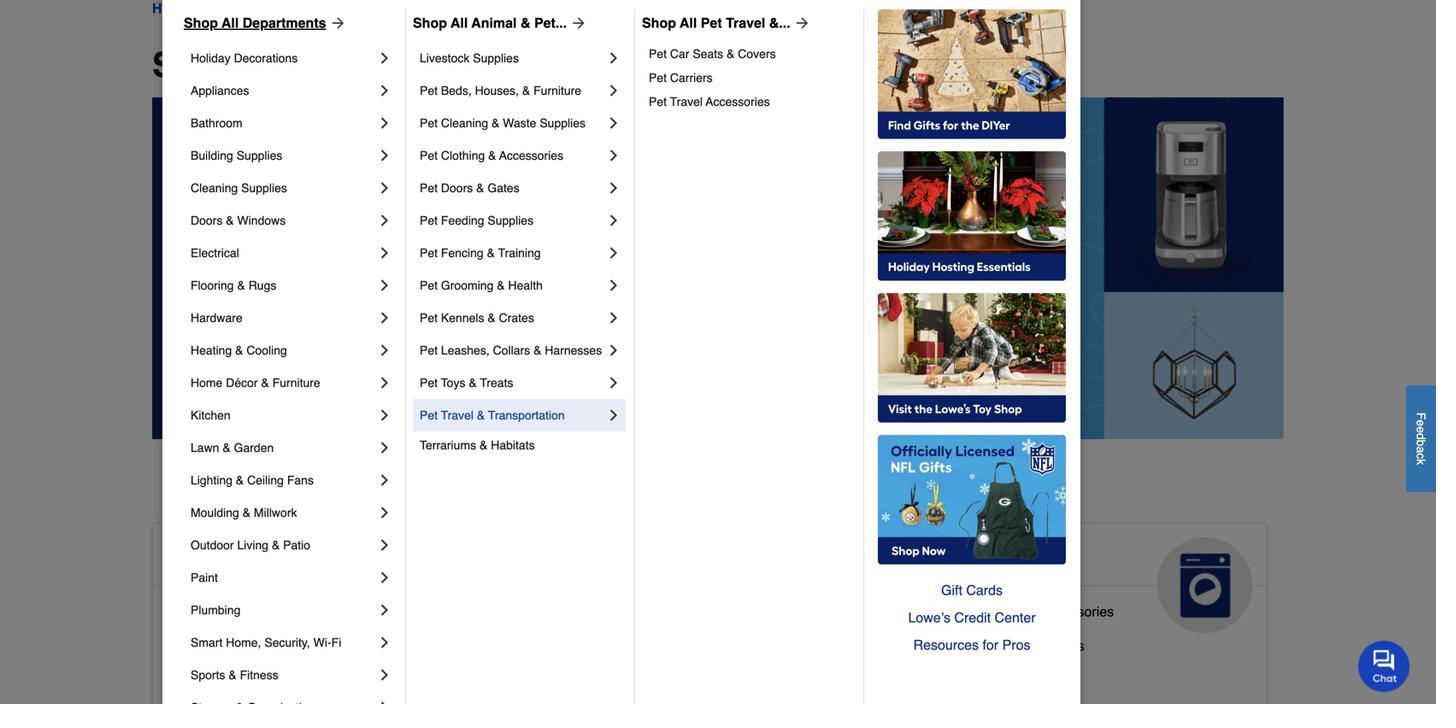 Task type: vqa. For each thing, say whether or not it's contained in the screenshot.
middle Travel
yes



Task type: describe. For each thing, give the bounding box(es) containing it.
accessible home image
[[395, 538, 491, 633]]

accessible for accessible bathroom
[[167, 604, 232, 620]]

travel for pet travel accessories
[[670, 95, 703, 109]]

shop all departments
[[184, 15, 326, 31]]

pet car seats & covers
[[649, 47, 776, 61]]

supplies up cleaning supplies
[[237, 149, 282, 162]]

fi
[[331, 636, 341, 650]]

chevron right image for lawn & garden
[[376, 439, 393, 456]]

supplies down animal & pet care
[[608, 631, 661, 647]]

supplies down pet doors & gates link
[[488, 214, 533, 227]]

pet carriers link
[[649, 66, 851, 90]]

clothing
[[441, 149, 485, 162]]

pet for pet doors & gates link
[[420, 181, 438, 195]]

1 horizontal spatial houses,
[[611, 665, 661, 681]]

pet travel accessories
[[649, 95, 770, 109]]

accessories for appliance parts & accessories
[[1041, 604, 1114, 620]]

wine
[[1004, 638, 1035, 654]]

kennels
[[441, 311, 484, 325]]

pet for pet feeding supplies link
[[420, 214, 438, 227]]

pet for pet travel & transportation link
[[420, 409, 438, 422]]

pet for pet beds, houses, & furniture link to the bottom
[[548, 665, 568, 681]]

care
[[548, 572, 601, 599]]

0 vertical spatial cleaning
[[441, 116, 488, 130]]

accessible bathroom link
[[167, 600, 295, 634]]

0 vertical spatial appliances
[[191, 84, 249, 97]]

0 vertical spatial pet beds, houses, & furniture
[[420, 84, 581, 97]]

&...
[[769, 15, 790, 31]]

lowe's
[[908, 610, 951, 626]]

k
[[1414, 459, 1428, 465]]

b
[[1414, 440, 1428, 446]]

bedroom
[[236, 638, 291, 654]]

building supplies link
[[191, 139, 376, 172]]

waste
[[503, 116, 536, 130]]

chevron right image for heating & cooling
[[376, 342, 393, 359]]

pet for pet kennels & crates link
[[420, 311, 438, 325]]

chevron right image for lighting & ceiling fans
[[376, 472, 393, 489]]

moulding & millwork
[[191, 506, 297, 520]]

f e e d b a c k
[[1414, 412, 1428, 465]]

1 vertical spatial pet beds, houses, & furniture link
[[548, 662, 732, 696]]

chillers
[[1039, 638, 1084, 654]]

pet car seats & covers link
[[649, 42, 851, 66]]

lowe's credit center
[[908, 610, 1036, 626]]

chevron right image for flooring & rugs
[[376, 277, 393, 294]]

shop all animal & pet... link
[[413, 13, 587, 33]]

pet fencing & training link
[[420, 237, 605, 269]]

chevron right image for pet cleaning & waste supplies
[[605, 115, 622, 132]]

accessible for accessible entry & home
[[167, 672, 232, 688]]

0 vertical spatial houses,
[[475, 84, 519, 97]]

toys
[[441, 376, 465, 390]]

pet toys & treats
[[420, 376, 513, 390]]

accessible bedroom link
[[167, 634, 291, 668]]

home,
[[226, 636, 261, 650]]

shop all animal & pet...
[[413, 15, 567, 31]]

pet clothing & accessories
[[420, 149, 563, 162]]

arrow right image for shop all departments
[[326, 15, 347, 32]]

shop
[[152, 45, 238, 85]]

0 vertical spatial livestock supplies link
[[420, 42, 605, 74]]

accessible home link
[[153, 524, 505, 633]]

beverage
[[928, 638, 987, 654]]

lighting
[[191, 474, 233, 487]]

resources for pros link
[[878, 632, 1066, 659]]

1 horizontal spatial livestock supplies
[[548, 631, 661, 647]]

collars
[[493, 344, 530, 357]]

fitness
[[240, 668, 278, 682]]

appliances image
[[1157, 538, 1253, 633]]

cleaning supplies
[[191, 181, 287, 195]]

gift
[[941, 583, 962, 598]]

gates
[[488, 181, 519, 195]]

enjoy savings year-round. no matter what you're shopping for, find what you need at a great price. image
[[152, 97, 1284, 439]]

& inside "link"
[[480, 439, 488, 452]]

lawn
[[191, 441, 219, 455]]

pet for pet grooming & health link
[[420, 279, 438, 292]]

accessories for pet clothing & accessories
[[499, 149, 563, 162]]

visit the lowe's toy shop. image
[[878, 293, 1066, 423]]

flooring & rugs link
[[191, 269, 376, 302]]

pet leashes, collars & harnesses link
[[420, 334, 605, 367]]

home link
[[152, 0, 190, 19]]

chevron right image for holiday decorations
[[376, 50, 393, 67]]

supplies up "windows"
[[241, 181, 287, 195]]

animal inside animal & pet care
[[548, 544, 627, 572]]

resources
[[913, 637, 979, 653]]

chevron right image for appliances
[[376, 82, 393, 99]]

pet doors & gates link
[[420, 172, 605, 204]]

find gifts for the diyer. image
[[878, 9, 1066, 139]]

appliance parts & accessories
[[928, 604, 1114, 620]]

resources for pros
[[913, 637, 1030, 653]]

pet kennels & crates link
[[420, 302, 605, 334]]

paint
[[191, 571, 218, 585]]

accessible home
[[167, 544, 365, 572]]

supplies down shop all animal & pet... link
[[473, 51, 519, 65]]

chevron right image for bathroom
[[376, 115, 393, 132]]

chevron right image for moulding & millwork
[[376, 504, 393, 521]]

pet for "pet toys & treats" link
[[420, 376, 438, 390]]

pet for topmost pet beds, houses, & furniture link
[[420, 84, 438, 97]]

beverage & wine chillers link
[[928, 634, 1084, 668]]

2 e from the top
[[1414, 426, 1428, 433]]

flooring & rugs
[[191, 279, 276, 292]]

building supplies
[[191, 149, 282, 162]]

chevron right image for cleaning supplies
[[376, 180, 393, 197]]

pet for pet clothing & accessories link
[[420, 149, 438, 162]]

sports & fitness link
[[191, 659, 376, 692]]

0 vertical spatial livestock
[[420, 51, 470, 65]]

1 vertical spatial beds,
[[572, 665, 607, 681]]

chevron right image for pet toys & treats
[[605, 374, 622, 392]]

0 vertical spatial bathroom
[[191, 116, 243, 130]]

chevron right image for outdoor living & patio
[[376, 537, 393, 554]]

shop all departments link
[[184, 13, 347, 33]]

home inside 'link'
[[191, 376, 223, 390]]

accessible bathroom
[[167, 604, 295, 620]]

heating & cooling link
[[191, 334, 376, 367]]

1 vertical spatial livestock
[[548, 631, 605, 647]]

home décor & furniture
[[191, 376, 320, 390]]

holiday decorations
[[191, 51, 298, 65]]

departments for shop all departments
[[299, 45, 508, 85]]

feeding
[[441, 214, 484, 227]]

health
[[508, 279, 543, 292]]

car
[[670, 47, 689, 61]]

chevron right image for home décor & furniture
[[376, 374, 393, 392]]

pet toys & treats link
[[420, 367, 605, 399]]

0 vertical spatial accessories
[[706, 95, 770, 109]]

pet feeding supplies link
[[420, 204, 605, 237]]

pet travel & transportation link
[[420, 399, 605, 432]]

pet grooming & health link
[[420, 269, 605, 302]]

parts
[[992, 604, 1024, 620]]

chevron right image for kitchen
[[376, 407, 393, 424]]

pet for pet carriers link
[[649, 71, 667, 85]]

patio
[[283, 539, 310, 552]]

décor
[[226, 376, 258, 390]]

pet cleaning & waste supplies
[[420, 116, 586, 130]]

& inside animal & pet care
[[634, 544, 651, 572]]

chevron right image for paint
[[376, 569, 393, 586]]

pet carriers
[[649, 71, 713, 85]]

seats
[[693, 47, 723, 61]]

1 horizontal spatial furniture
[[533, 84, 581, 97]]

0 vertical spatial beds,
[[441, 84, 472, 97]]

chevron right image for hardware
[[376, 309, 393, 327]]

sports & fitness
[[191, 668, 278, 682]]

shop for shop all departments
[[184, 15, 218, 31]]

terrariums
[[420, 439, 476, 452]]

plumbing link
[[191, 594, 376, 627]]

pet...
[[534, 15, 567, 31]]

chevron right image for pet kennels & crates
[[605, 309, 622, 327]]



Task type: locate. For each thing, give the bounding box(es) containing it.
1 vertical spatial accessories
[[499, 149, 563, 162]]

pet beds, houses, & furniture
[[420, 84, 581, 97], [548, 665, 732, 681]]

chevron right image for pet grooming & health
[[605, 277, 622, 294]]

shop
[[184, 15, 218, 31], [413, 15, 447, 31], [642, 15, 676, 31]]

1 arrow right image from the left
[[326, 15, 347, 32]]

0 horizontal spatial furniture
[[272, 376, 320, 390]]

appliances
[[191, 84, 249, 97], [928, 544, 1056, 572]]

credit
[[954, 610, 991, 626]]

chevron right image
[[376, 50, 393, 67], [376, 82, 393, 99], [605, 82, 622, 99], [605, 115, 622, 132], [605, 147, 622, 164], [376, 180, 393, 197], [376, 244, 393, 262], [605, 277, 622, 294], [605, 342, 622, 359], [605, 374, 622, 392], [376, 407, 393, 424], [376, 602, 393, 619], [376, 634, 393, 651], [376, 667, 393, 684]]

arrow right image for shop all animal & pet...
[[567, 15, 587, 32]]

0 horizontal spatial appliances link
[[191, 74, 376, 107]]

chevron right image for livestock supplies
[[605, 50, 622, 67]]

livestock supplies
[[420, 51, 519, 65], [548, 631, 661, 647]]

arrow right image inside shop all animal & pet... link
[[567, 15, 587, 32]]

0 horizontal spatial arrow right image
[[326, 15, 347, 32]]

0 horizontal spatial appliances
[[191, 84, 249, 97]]

0 horizontal spatial travel
[[441, 409, 474, 422]]

2 horizontal spatial accessories
[[1041, 604, 1114, 620]]

2 vertical spatial travel
[[441, 409, 474, 422]]

pet feeding supplies
[[420, 214, 533, 227]]

accessories down waste
[[499, 149, 563, 162]]

1 vertical spatial livestock supplies link
[[548, 627, 661, 662]]

2 accessible from the top
[[167, 604, 232, 620]]

rugs
[[248, 279, 276, 292]]

d
[[1414, 433, 1428, 440]]

center
[[995, 610, 1036, 626]]

home décor & furniture link
[[191, 367, 376, 399]]

chevron right image for sports & fitness
[[376, 667, 393, 684]]

terrariums & habitats link
[[420, 432, 622, 459]]

covers
[[738, 47, 776, 61]]

officially licensed n f l gifts. shop now. image
[[878, 435, 1066, 565]]

1 horizontal spatial travel
[[670, 95, 703, 109]]

accessible entry & home link
[[167, 668, 321, 703]]

windows
[[237, 214, 286, 227]]

pet
[[701, 15, 722, 31], [649, 47, 667, 61], [649, 71, 667, 85], [420, 84, 438, 97], [649, 95, 667, 109], [420, 116, 438, 130], [420, 149, 438, 162], [420, 181, 438, 195], [420, 214, 438, 227], [420, 246, 438, 260], [420, 279, 438, 292], [420, 311, 438, 325], [420, 344, 438, 357], [420, 376, 438, 390], [420, 409, 438, 422], [658, 544, 695, 572], [548, 665, 568, 681]]

travel
[[726, 15, 765, 31], [670, 95, 703, 109], [441, 409, 474, 422]]

furniture inside 'link'
[[272, 376, 320, 390]]

doors up feeding
[[441, 181, 473, 195]]

decorations
[[234, 51, 298, 65]]

accessible for accessible home
[[167, 544, 292, 572]]

2 shop from the left
[[413, 15, 447, 31]]

crates
[[499, 311, 534, 325]]

fencing
[[441, 246, 484, 260]]

kitchen
[[191, 409, 231, 422]]

supplies
[[473, 51, 519, 65], [540, 116, 586, 130], [237, 149, 282, 162], [241, 181, 287, 195], [488, 214, 533, 227], [608, 631, 661, 647]]

pet fencing & training
[[420, 246, 541, 260]]

beds,
[[441, 84, 472, 97], [572, 665, 607, 681]]

bathroom
[[191, 116, 243, 130], [236, 604, 295, 620]]

animal & pet care
[[548, 544, 695, 599]]

animal & pet care image
[[776, 538, 872, 633]]

1 horizontal spatial accessories
[[706, 95, 770, 109]]

1 accessible from the top
[[167, 544, 292, 572]]

1 shop from the left
[[184, 15, 218, 31]]

0 vertical spatial departments
[[243, 15, 326, 31]]

pet for pet car seats & covers link
[[649, 47, 667, 61]]

2 vertical spatial accessories
[[1041, 604, 1114, 620]]

0 vertical spatial appliances link
[[191, 74, 376, 107]]

houses,
[[475, 84, 519, 97], [611, 665, 661, 681]]

shop all pet travel &...
[[642, 15, 790, 31]]

appliances down 'holiday'
[[191, 84, 249, 97]]

0 vertical spatial livestock supplies
[[420, 51, 519, 65]]

grooming
[[441, 279, 494, 292]]

travel down carriers
[[670, 95, 703, 109]]

0 horizontal spatial beds,
[[441, 84, 472, 97]]

livestock supplies link down shop all animal & pet... link
[[420, 42, 605, 74]]

accessories down pet carriers link
[[706, 95, 770, 109]]

livestock down shop all animal & pet...
[[420, 51, 470, 65]]

1 horizontal spatial appliances
[[928, 544, 1056, 572]]

accessible entry & home
[[167, 672, 321, 688]]

arrow right image inside the 'shop all departments' link
[[326, 15, 347, 32]]

0 horizontal spatial livestock supplies
[[420, 51, 519, 65]]

smart home, security, wi-fi
[[191, 636, 341, 650]]

0 horizontal spatial doors
[[191, 214, 223, 227]]

livestock supplies down shop all animal & pet...
[[420, 51, 519, 65]]

1 vertical spatial livestock supplies
[[548, 631, 661, 647]]

accessible for accessible bedroom
[[167, 638, 232, 654]]

2 horizontal spatial shop
[[642, 15, 676, 31]]

paint link
[[191, 562, 376, 594]]

beverage & wine chillers
[[928, 638, 1084, 654]]

arrow right image for shop all pet travel &...
[[790, 15, 811, 32]]

2 arrow right image from the left
[[567, 15, 587, 32]]

harnesses
[[545, 344, 602, 357]]

shop all pet travel &... link
[[642, 13, 811, 33]]

chevron right image for pet clothing & accessories
[[605, 147, 622, 164]]

0 vertical spatial doors
[[441, 181, 473, 195]]

1 vertical spatial furniture
[[272, 376, 320, 390]]

shop for shop all animal & pet...
[[413, 15, 447, 31]]

e up d
[[1414, 420, 1428, 426]]

lighting & ceiling fans link
[[191, 464, 376, 497]]

1 vertical spatial pet beds, houses, & furniture
[[548, 665, 732, 681]]

pet grooming & health
[[420, 279, 543, 292]]

cooling
[[246, 344, 287, 357]]

chevron right image for pet leashes, collars & harnesses
[[605, 342, 622, 359]]

3 accessible from the top
[[167, 638, 232, 654]]

pet for pet fencing & training link
[[420, 246, 438, 260]]

heating
[[191, 344, 232, 357]]

chevron right image for pet beds, houses, & furniture
[[605, 82, 622, 99]]

1 vertical spatial departments
[[299, 45, 508, 85]]

chat invite button image
[[1358, 640, 1410, 692]]

entry
[[236, 672, 268, 688]]

outdoor
[[191, 539, 234, 552]]

arrow right image inside shop all pet travel &... link
[[790, 15, 811, 32]]

c
[[1414, 453, 1428, 459]]

accessories
[[706, 95, 770, 109], [499, 149, 563, 162], [1041, 604, 1114, 620]]

doors & windows
[[191, 214, 286, 227]]

gift cards link
[[878, 577, 1066, 604]]

cleaning down the building
[[191, 181, 238, 195]]

bathroom up smart home, security, wi-fi
[[236, 604, 295, 620]]

pet cleaning & waste supplies link
[[420, 107, 605, 139]]

1 vertical spatial appliances
[[928, 544, 1056, 572]]

2 horizontal spatial arrow right image
[[790, 15, 811, 32]]

1 vertical spatial houses,
[[611, 665, 661, 681]]

e
[[1414, 420, 1428, 426], [1414, 426, 1428, 433]]

chevron right image for doors & windows
[[376, 212, 393, 229]]

pet inside animal & pet care
[[658, 544, 695, 572]]

0 horizontal spatial livestock
[[420, 51, 470, 65]]

appliances up cards
[[928, 544, 1056, 572]]

holiday
[[191, 51, 231, 65]]

accessories up chillers in the bottom right of the page
[[1041, 604, 1114, 620]]

0 vertical spatial pet beds, houses, & furniture link
[[420, 74, 605, 107]]

1 horizontal spatial shop
[[413, 15, 447, 31]]

4 accessible from the top
[[167, 672, 232, 688]]

chevron right image for pet travel & transportation
[[605, 407, 622, 424]]

2 horizontal spatial travel
[[726, 15, 765, 31]]

1 horizontal spatial arrow right image
[[567, 15, 587, 32]]

appliance
[[928, 604, 989, 620]]

1 horizontal spatial animal
[[548, 544, 627, 572]]

travel inside pet travel & transportation link
[[441, 409, 474, 422]]

chevron right image for electrical
[[376, 244, 393, 262]]

pet for pet cleaning & waste supplies link
[[420, 116, 438, 130]]

pet for pet leashes, collars & harnesses link
[[420, 344, 438, 357]]

appliances link up chillers in the bottom right of the page
[[915, 524, 1267, 633]]

0 vertical spatial animal
[[471, 15, 517, 31]]

chevron right image for pet fencing & training
[[605, 244, 622, 262]]

shop for shop all pet travel &...
[[642, 15, 676, 31]]

bathroom link
[[191, 107, 376, 139]]

& inside 'link'
[[261, 376, 269, 390]]

0 horizontal spatial houses,
[[475, 84, 519, 97]]

2 vertical spatial furniture
[[678, 665, 732, 681]]

cleaning up clothing
[[441, 116, 488, 130]]

1 e from the top
[[1414, 420, 1428, 426]]

training
[[498, 246, 541, 260]]

travel for pet travel & transportation
[[441, 409, 474, 422]]

shop all departments
[[152, 45, 508, 85]]

0 horizontal spatial animal
[[471, 15, 517, 31]]

millwork
[[254, 506, 297, 520]]

1 horizontal spatial beds,
[[572, 665, 607, 681]]

habitats
[[491, 439, 535, 452]]

departments for shop all departments
[[243, 15, 326, 31]]

0 vertical spatial travel
[[726, 15, 765, 31]]

animal & pet care link
[[534, 524, 886, 633]]

f
[[1414, 412, 1428, 420]]

bathroom up the building
[[191, 116, 243, 130]]

all inside shop all pet travel &... link
[[680, 15, 697, 31]]

chevron right image for plumbing
[[376, 602, 393, 619]]

0 horizontal spatial accessories
[[499, 149, 563, 162]]

all for departments
[[222, 15, 239, 31]]

accessible bedroom
[[167, 638, 291, 654]]

supplies right waste
[[540, 116, 586, 130]]

terrariums & habitats
[[420, 439, 535, 452]]

pet kennels & crates
[[420, 311, 534, 325]]

travel up terrariums on the left of page
[[441, 409, 474, 422]]

for
[[983, 637, 999, 653]]

smart home, security, wi-fi link
[[191, 627, 376, 659]]

plumbing
[[191, 603, 241, 617]]

livestock supplies link down care
[[548, 627, 661, 662]]

1 horizontal spatial doors
[[441, 181, 473, 195]]

1 horizontal spatial cleaning
[[441, 116, 488, 130]]

holiday hosting essentials. image
[[878, 151, 1066, 281]]

1 vertical spatial travel
[[670, 95, 703, 109]]

travel inside pet travel accessories link
[[670, 95, 703, 109]]

travel up pet car seats & covers link
[[726, 15, 765, 31]]

1 horizontal spatial livestock
[[548, 631, 605, 647]]

chevron right image for pet doors & gates
[[605, 180, 622, 197]]

outdoor living & patio
[[191, 539, 310, 552]]

all inside shop all animal & pet... link
[[451, 15, 468, 31]]

flooring
[[191, 279, 234, 292]]

2 horizontal spatial furniture
[[678, 665, 732, 681]]

chevron right image for pet feeding supplies
[[605, 212, 622, 229]]

chevron right image
[[605, 50, 622, 67], [376, 115, 393, 132], [376, 147, 393, 164], [605, 180, 622, 197], [376, 212, 393, 229], [605, 212, 622, 229], [605, 244, 622, 262], [376, 277, 393, 294], [376, 309, 393, 327], [605, 309, 622, 327], [376, 342, 393, 359], [376, 374, 393, 392], [605, 407, 622, 424], [376, 439, 393, 456], [376, 472, 393, 489], [376, 504, 393, 521], [376, 537, 393, 554], [376, 569, 393, 586], [376, 699, 393, 704]]

1 horizontal spatial appliances link
[[915, 524, 1267, 633]]

1 vertical spatial cleaning
[[191, 181, 238, 195]]

lighting & ceiling fans
[[191, 474, 314, 487]]

chevron right image for building supplies
[[376, 147, 393, 164]]

all inside the 'shop all departments' link
[[222, 15, 239, 31]]

1 vertical spatial appliances link
[[915, 524, 1267, 633]]

arrow right image
[[326, 15, 347, 32], [567, 15, 587, 32], [790, 15, 811, 32]]

pet for pet travel accessories link
[[649, 95, 667, 109]]

livestock supplies link
[[420, 42, 605, 74], [548, 627, 661, 662]]

3 arrow right image from the left
[[790, 15, 811, 32]]

0 horizontal spatial cleaning
[[191, 181, 238, 195]]

1 vertical spatial doors
[[191, 214, 223, 227]]

transportation
[[488, 409, 565, 422]]

1 vertical spatial bathroom
[[236, 604, 295, 620]]

doors up electrical
[[191, 214, 223, 227]]

fans
[[287, 474, 314, 487]]

cards
[[966, 583, 1003, 598]]

0 vertical spatial furniture
[[533, 84, 581, 97]]

1 vertical spatial animal
[[548, 544, 627, 572]]

3 shop from the left
[[642, 15, 676, 31]]

travel inside shop all pet travel &... link
[[726, 15, 765, 31]]

0 horizontal spatial shop
[[184, 15, 218, 31]]

garden
[[234, 441, 274, 455]]

wi-
[[313, 636, 331, 650]]

all for pet
[[680, 15, 697, 31]]

all for animal
[[451, 15, 468, 31]]

appliances link down decorations
[[191, 74, 376, 107]]

holiday decorations link
[[191, 42, 376, 74]]

pet travel accessories link
[[649, 90, 851, 114]]

pros
[[1002, 637, 1030, 653]]

departments inside the 'shop all departments' link
[[243, 15, 326, 31]]

chevron right image for smart home, security, wi-fi
[[376, 634, 393, 651]]

e up b
[[1414, 426, 1428, 433]]

livestock supplies down care
[[548, 631, 661, 647]]

livestock down care
[[548, 631, 605, 647]]



